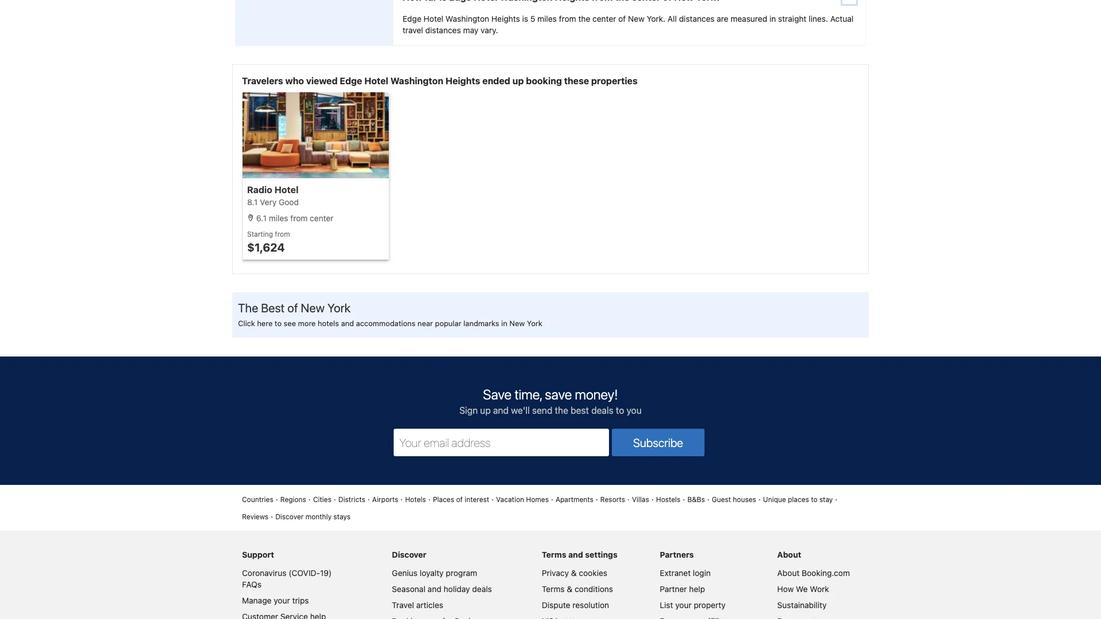Task type: describe. For each thing, give the bounding box(es) containing it.
lines.
[[809, 14, 828, 24]]

help
[[689, 585, 705, 594]]

of inside the best of new york click here to see more hotels and accommodations near popular landmarks in new york
[[287, 301, 298, 315]]

coronavirus (covid-19) faqs link
[[242, 569, 332, 590]]

conditions
[[575, 585, 613, 594]]

washington inside edge hotel washington heights is 5 miles from the center of new york. all distances are measured in straight lines. actual travel distances may vary.
[[446, 14, 489, 24]]

stays
[[334, 513, 351, 521]]

time,
[[515, 387, 542, 403]]

straight
[[778, 14, 807, 24]]

1 vertical spatial edge
[[340, 75, 362, 86]]

apartments
[[556, 496, 593, 504]]

work
[[810, 585, 829, 594]]

we
[[796, 585, 808, 594]]

actual
[[830, 14, 854, 24]]

program
[[446, 569, 477, 578]]

seasonal and holiday deals link
[[392, 585, 492, 594]]

Your email address email field
[[394, 429, 609, 457]]

starting
[[247, 230, 273, 238]]

guest houses link
[[712, 494, 756, 505]]

dispute
[[542, 601, 570, 610]]

1 vertical spatial washington
[[390, 75, 443, 86]]

1 vertical spatial distances
[[425, 26, 461, 35]]

places of interest link
[[433, 494, 489, 505]]

radio
[[247, 184, 272, 195]]

countries link
[[242, 494, 273, 505]]

vacation homes link
[[496, 494, 549, 505]]

of inside edge hotel washington heights is 5 miles from the center of new york. all distances are measured in straight lines. actual travel distances may vary.
[[618, 14, 626, 24]]

and inside the best of new york click here to see more hotels and accommodations near popular landmarks in new york
[[341, 319, 354, 328]]

deals inside save time, save money! sign up and we'll send the best deals to you
[[591, 405, 613, 416]]

ended
[[482, 75, 510, 86]]

starting from $1,624
[[247, 230, 290, 254]]

homes
[[526, 496, 549, 504]]

about booking.com
[[777, 569, 850, 578]]

the best of new york click here to see more hotels and accommodations near popular landmarks in new york
[[238, 301, 542, 328]]

support
[[242, 550, 274, 560]]

is
[[522, 14, 528, 24]]

districts link
[[338, 494, 365, 505]]

resorts link
[[600, 494, 625, 505]]

your for manage
[[274, 596, 290, 606]]

near
[[418, 319, 433, 328]]

0 horizontal spatial york
[[327, 301, 351, 315]]

more
[[298, 319, 316, 328]]

vacation homes
[[496, 496, 549, 504]]

genius loyalty program
[[392, 569, 477, 578]]

manage your trips link
[[242, 596, 309, 606]]

subscribe
[[633, 436, 683, 449]]

1 horizontal spatial distances
[[679, 14, 715, 24]]

measured
[[731, 14, 767, 24]]

save time, save money! sign up and we'll send the best deals to you
[[459, 387, 642, 416]]

extranet login link
[[660, 569, 711, 578]]

booking.com
[[802, 569, 850, 578]]

privacy
[[542, 569, 569, 578]]

travel
[[392, 601, 414, 610]]

to inside the best of new york click here to see more hotels and accommodations near popular landmarks in new york
[[275, 319, 282, 328]]

partner help
[[660, 585, 705, 594]]

these
[[564, 75, 589, 86]]

hotel for edge
[[424, 14, 443, 24]]

are
[[717, 14, 728, 24]]

holiday
[[444, 585, 470, 594]]

privacy & cookies link
[[542, 569, 607, 578]]

the inside edge hotel washington heights is 5 miles from the center of new york. all distances are measured in straight lines. actual travel distances may vary.
[[578, 14, 590, 24]]

discover for discover monthly stays
[[275, 513, 304, 521]]

travelers who viewed edge hotel washington heights ended up booking these properties
[[242, 75, 638, 86]]

terms & conditions
[[542, 585, 613, 594]]

viewed
[[306, 75, 338, 86]]

in inside the best of new york click here to see more hotels and accommodations near popular landmarks in new york
[[501, 319, 507, 328]]

property
[[694, 601, 726, 610]]

cookies
[[579, 569, 607, 578]]

monthly
[[306, 513, 332, 521]]

about booking.com link
[[777, 569, 850, 578]]

1 horizontal spatial york
[[527, 319, 542, 328]]

1 vertical spatial from
[[290, 214, 308, 223]]

unique
[[763, 496, 786, 504]]

about for about
[[777, 550, 801, 560]]

and inside save time, save money! sign up and we'll send the best deals to you
[[493, 405, 509, 416]]

to inside "link"
[[811, 496, 818, 504]]

you
[[627, 405, 642, 416]]

the
[[238, 301, 258, 315]]

dispute resolution link
[[542, 601, 609, 610]]

hotels link
[[405, 494, 426, 505]]

save
[[483, 387, 512, 403]]

unique places to stay
[[763, 496, 833, 504]]

from inside edge hotel washington heights is 5 miles from the center of new york. all distances are measured in straight lines. actual travel distances may vary.
[[559, 14, 576, 24]]

settings
[[585, 550, 617, 560]]

how
[[777, 585, 794, 594]]

edge hotel washington heights is 5 miles from the center of new york. all distances are measured in straight lines. actual travel distances may vary.
[[403, 14, 854, 35]]

trips
[[292, 596, 309, 606]]

popular
[[435, 319, 461, 328]]

travelers
[[242, 75, 283, 86]]

center inside edge hotel washington heights is 5 miles from the center of new york. all distances are measured in straight lines. actual travel distances may vary.
[[592, 14, 616, 24]]

airports link
[[372, 494, 398, 505]]

regions
[[280, 496, 306, 504]]

landmarks
[[463, 319, 499, 328]]

terms for terms and settings
[[542, 550, 566, 560]]



Task type: vqa. For each thing, say whether or not it's contained in the screenshot.
Apartments
yes



Task type: locate. For each thing, give the bounding box(es) containing it.
and down genius loyalty program link
[[428, 585, 441, 594]]

all
[[668, 14, 677, 24]]

0 horizontal spatial miles
[[269, 214, 288, 223]]

1 vertical spatial up
[[480, 405, 491, 416]]

how we work link
[[777, 585, 829, 594]]

0 vertical spatial terms
[[542, 550, 566, 560]]

0 horizontal spatial center
[[310, 214, 334, 223]]

0 horizontal spatial up
[[480, 405, 491, 416]]

washington down travel
[[390, 75, 443, 86]]

the right 5
[[578, 14, 590, 24]]

0 horizontal spatial the
[[555, 405, 568, 416]]

0 vertical spatial center
[[592, 14, 616, 24]]

interest
[[465, 496, 489, 504]]

to inside save time, save money! sign up and we'll send the best deals to you
[[616, 405, 624, 416]]

unique places to stay link
[[763, 494, 833, 505]]

places of interest
[[433, 496, 489, 504]]

extranet login
[[660, 569, 711, 578]]

distances left may
[[425, 26, 461, 35]]

0 vertical spatial the
[[578, 14, 590, 24]]

1 horizontal spatial deals
[[591, 405, 613, 416]]

1 horizontal spatial from
[[290, 214, 308, 223]]

best
[[261, 301, 285, 315]]

1 about from the top
[[777, 550, 801, 560]]

discover for discover
[[392, 550, 426, 560]]

hotel inside edge hotel washington heights is 5 miles from the center of new york. all distances are measured in straight lines. actual travel distances may vary.
[[424, 14, 443, 24]]

and
[[341, 319, 354, 328], [493, 405, 509, 416], [568, 550, 583, 560], [428, 585, 441, 594]]

hotels
[[405, 496, 426, 504]]

about up about booking.com link
[[777, 550, 801, 560]]

5
[[530, 14, 535, 24]]

b&bs link
[[687, 494, 705, 505]]

the down save in the bottom of the page
[[555, 405, 568, 416]]

0 vertical spatial distances
[[679, 14, 715, 24]]

hotel inside radio hotel 8.1 very good
[[275, 184, 298, 195]]

radio hotel 8.1 very good
[[247, 184, 299, 207]]

edge inside edge hotel washington heights is 5 miles from the center of new york. all distances are measured in straight lines. actual travel distances may vary.
[[403, 14, 421, 24]]

1 horizontal spatial of
[[456, 496, 463, 504]]

coronavirus (covid-19) faqs
[[242, 569, 332, 590]]

2 vertical spatial to
[[811, 496, 818, 504]]

1 horizontal spatial up
[[512, 75, 524, 86]]

& up 'terms & conditions' on the bottom of the page
[[571, 569, 577, 578]]

1 vertical spatial discover
[[392, 550, 426, 560]]

1 vertical spatial to
[[616, 405, 624, 416]]

york.
[[647, 14, 665, 24]]

6.1 miles from center
[[254, 214, 334, 223]]

york right landmarks
[[527, 319, 542, 328]]

1 horizontal spatial in
[[769, 14, 776, 24]]

0 vertical spatial miles
[[537, 14, 557, 24]]

faqs
[[242, 580, 262, 590]]

and down save
[[493, 405, 509, 416]]

the inside save time, save money! sign up and we'll send the best deals to you
[[555, 405, 568, 416]]

deals right holiday
[[472, 585, 492, 594]]

1 vertical spatial about
[[777, 569, 800, 578]]

0 vertical spatial from
[[559, 14, 576, 24]]

washington up may
[[446, 14, 489, 24]]

0 horizontal spatial your
[[274, 596, 290, 606]]

to
[[275, 319, 282, 328], [616, 405, 624, 416], [811, 496, 818, 504]]

miles inside edge hotel washington heights is 5 miles from the center of new york. all distances are measured in straight lines. actual travel distances may vary.
[[537, 14, 557, 24]]

1 horizontal spatial discover
[[392, 550, 426, 560]]

the
[[578, 14, 590, 24], [555, 405, 568, 416]]

edge up travel
[[403, 14, 421, 24]]

of up see
[[287, 301, 298, 315]]

1 horizontal spatial miles
[[537, 14, 557, 24]]

in right landmarks
[[501, 319, 507, 328]]

in left straight
[[769, 14, 776, 24]]

heights left 'ended' at the top of page
[[446, 75, 480, 86]]

0 horizontal spatial washington
[[390, 75, 443, 86]]

guest houses
[[712, 496, 756, 504]]

miles right 6.1
[[269, 214, 288, 223]]

1 vertical spatial miles
[[269, 214, 288, 223]]

your left trips
[[274, 596, 290, 606]]

new left york.
[[628, 14, 645, 24]]

1 vertical spatial center
[[310, 214, 334, 223]]

york up hotels
[[327, 301, 351, 315]]

privacy & cookies
[[542, 569, 607, 578]]

from down good
[[290, 214, 308, 223]]

about up the how at the right bottom of the page
[[777, 569, 800, 578]]

partner
[[660, 585, 687, 594]]

from inside starting from $1,624
[[275, 230, 290, 238]]

and right hotels
[[341, 319, 354, 328]]

villas
[[632, 496, 649, 504]]

1 horizontal spatial to
[[616, 405, 624, 416]]

of right places
[[456, 496, 463, 504]]

from right 5
[[559, 14, 576, 24]]

0 vertical spatial up
[[512, 75, 524, 86]]

0 horizontal spatial of
[[287, 301, 298, 315]]

2 vertical spatial from
[[275, 230, 290, 238]]

2 terms from the top
[[542, 585, 565, 594]]

your for list
[[675, 601, 692, 610]]

list your property link
[[660, 601, 726, 610]]

new right landmarks
[[509, 319, 525, 328]]

hotels
[[318, 319, 339, 328]]

travel articles link
[[392, 601, 443, 610]]

click
[[238, 319, 255, 328]]

1 vertical spatial new
[[301, 301, 325, 315]]

we'll
[[511, 405, 530, 416]]

heights inside edge hotel washington heights is 5 miles from the center of new york. all distances are measured in straight lines. actual travel distances may vary.
[[491, 14, 520, 24]]

& for privacy
[[571, 569, 577, 578]]

hotel
[[424, 14, 443, 24], [364, 75, 388, 86], [275, 184, 298, 195]]

hostels link
[[656, 494, 681, 505]]

1 vertical spatial the
[[555, 405, 568, 416]]

distances right all
[[679, 14, 715, 24]]

to left see
[[275, 319, 282, 328]]

edge right viewed
[[340, 75, 362, 86]]

washington
[[446, 14, 489, 24], [390, 75, 443, 86]]

0 horizontal spatial deals
[[472, 585, 492, 594]]

2 vertical spatial new
[[509, 319, 525, 328]]

partners
[[660, 550, 694, 560]]

save
[[545, 387, 572, 403]]

(covid-
[[289, 569, 320, 578]]

new inside edge hotel washington heights is 5 miles from the center of new york. all distances are measured in straight lines. actual travel distances may vary.
[[628, 14, 645, 24]]

resolution
[[572, 601, 609, 610]]

login
[[693, 569, 711, 578]]

1 horizontal spatial the
[[578, 14, 590, 24]]

distances
[[679, 14, 715, 24], [425, 26, 461, 35]]

extranet
[[660, 569, 691, 578]]

1 horizontal spatial center
[[592, 14, 616, 24]]

0 horizontal spatial hotel
[[275, 184, 298, 195]]

1 horizontal spatial washington
[[446, 14, 489, 24]]

places
[[433, 496, 454, 504]]

manage
[[242, 596, 272, 606]]

center
[[592, 14, 616, 24], [310, 214, 334, 223]]

& down privacy & cookies link on the bottom of page
[[567, 585, 572, 594]]

villas link
[[632, 494, 649, 505]]

places
[[788, 496, 809, 504]]

0 vertical spatial about
[[777, 550, 801, 560]]

discover inside discover monthly stays link
[[275, 513, 304, 521]]

0 vertical spatial discover
[[275, 513, 304, 521]]

up inside save time, save money! sign up and we'll send the best deals to you
[[480, 405, 491, 416]]

2 about from the top
[[777, 569, 800, 578]]

& for terms
[[567, 585, 572, 594]]

0 vertical spatial to
[[275, 319, 282, 328]]

about for about booking.com
[[777, 569, 800, 578]]

&
[[571, 569, 577, 578], [567, 585, 572, 594]]

0 horizontal spatial distances
[[425, 26, 461, 35]]

discover down regions link
[[275, 513, 304, 521]]

2 vertical spatial of
[[456, 496, 463, 504]]

sustainability
[[777, 601, 827, 610]]

up right sign
[[480, 405, 491, 416]]

your down partner help
[[675, 601, 692, 610]]

1 vertical spatial deals
[[472, 585, 492, 594]]

1 horizontal spatial edge
[[403, 14, 421, 24]]

2 horizontal spatial to
[[811, 496, 818, 504]]

of left york.
[[618, 14, 626, 24]]

0 vertical spatial edge
[[403, 14, 421, 24]]

1 horizontal spatial hotel
[[364, 75, 388, 86]]

manage your trips
[[242, 596, 309, 606]]

may
[[463, 26, 478, 35]]

reviews
[[242, 513, 268, 521]]

heights
[[491, 14, 520, 24], [446, 75, 480, 86]]

good
[[279, 198, 299, 207]]

1 vertical spatial hotel
[[364, 75, 388, 86]]

0 vertical spatial of
[[618, 14, 626, 24]]

0 vertical spatial deals
[[591, 405, 613, 416]]

discover monthly stays
[[275, 513, 351, 521]]

0 horizontal spatial to
[[275, 319, 282, 328]]

travel articles
[[392, 601, 443, 610]]

1 vertical spatial heights
[[446, 75, 480, 86]]

money!
[[575, 387, 618, 403]]

0 horizontal spatial discover
[[275, 513, 304, 521]]

subscribe button
[[612, 429, 705, 457]]

1 vertical spatial of
[[287, 301, 298, 315]]

terms
[[542, 550, 566, 560], [542, 585, 565, 594]]

stay
[[819, 496, 833, 504]]

0 horizontal spatial heights
[[446, 75, 480, 86]]

cities
[[313, 496, 331, 504]]

1 horizontal spatial heights
[[491, 14, 520, 24]]

discover up genius
[[392, 550, 426, 560]]

articles
[[416, 601, 443, 610]]

0 vertical spatial new
[[628, 14, 645, 24]]

how we work
[[777, 585, 829, 594]]

0 vertical spatial heights
[[491, 14, 520, 24]]

loyalty
[[420, 569, 444, 578]]

edge
[[403, 14, 421, 24], [340, 75, 362, 86]]

1 horizontal spatial new
[[509, 319, 525, 328]]

2 horizontal spatial new
[[628, 14, 645, 24]]

list
[[660, 601, 673, 610]]

of
[[618, 14, 626, 24], [287, 301, 298, 315], [456, 496, 463, 504]]

send
[[532, 405, 552, 416]]

sustainability link
[[777, 601, 827, 610]]

2 horizontal spatial hotel
[[424, 14, 443, 24]]

0 horizontal spatial from
[[275, 230, 290, 238]]

0 horizontal spatial edge
[[340, 75, 362, 86]]

0 vertical spatial hotel
[[424, 14, 443, 24]]

terms for terms & conditions
[[542, 585, 565, 594]]

new up more
[[301, 301, 325, 315]]

1 horizontal spatial your
[[675, 601, 692, 610]]

2 horizontal spatial of
[[618, 14, 626, 24]]

terms down privacy
[[542, 585, 565, 594]]

list your property
[[660, 601, 726, 610]]

hotel for radio
[[275, 184, 298, 195]]

1 vertical spatial in
[[501, 319, 507, 328]]

travel
[[403, 26, 423, 35]]

0 vertical spatial york
[[327, 301, 351, 315]]

of inside save time, save money! footer
[[456, 496, 463, 504]]

to left the you
[[616, 405, 624, 416]]

deals
[[591, 405, 613, 416], [472, 585, 492, 594]]

2 horizontal spatial from
[[559, 14, 576, 24]]

dispute resolution
[[542, 601, 609, 610]]

2 vertical spatial hotel
[[275, 184, 298, 195]]

new
[[628, 14, 645, 24], [301, 301, 325, 315], [509, 319, 525, 328]]

from
[[559, 14, 576, 24], [290, 214, 308, 223], [275, 230, 290, 238]]

1 vertical spatial terms
[[542, 585, 565, 594]]

$1,624
[[247, 240, 285, 254]]

deals down money!
[[591, 405, 613, 416]]

0 vertical spatial washington
[[446, 14, 489, 24]]

1 vertical spatial &
[[567, 585, 572, 594]]

to left stay
[[811, 496, 818, 504]]

0 horizontal spatial in
[[501, 319, 507, 328]]

up right 'ended' at the top of page
[[512, 75, 524, 86]]

terms up privacy
[[542, 550, 566, 560]]

0 horizontal spatial new
[[301, 301, 325, 315]]

heights left is
[[491, 14, 520, 24]]

save time, save money! footer
[[0, 356, 1101, 619]]

hostels
[[656, 496, 681, 504]]

1 terms from the top
[[542, 550, 566, 560]]

1 vertical spatial york
[[527, 319, 542, 328]]

0 vertical spatial in
[[769, 14, 776, 24]]

discover monthly stays link
[[275, 512, 351, 522]]

and up privacy & cookies link on the bottom of page
[[568, 550, 583, 560]]

miles right 5
[[537, 14, 557, 24]]

in inside edge hotel washington heights is 5 miles from the center of new york. all distances are measured in straight lines. actual travel distances may vary.
[[769, 14, 776, 24]]

0 vertical spatial &
[[571, 569, 577, 578]]

from down 6.1 miles from center
[[275, 230, 290, 238]]

genius
[[392, 569, 418, 578]]

booking
[[526, 75, 562, 86]]

best
[[571, 405, 589, 416]]



